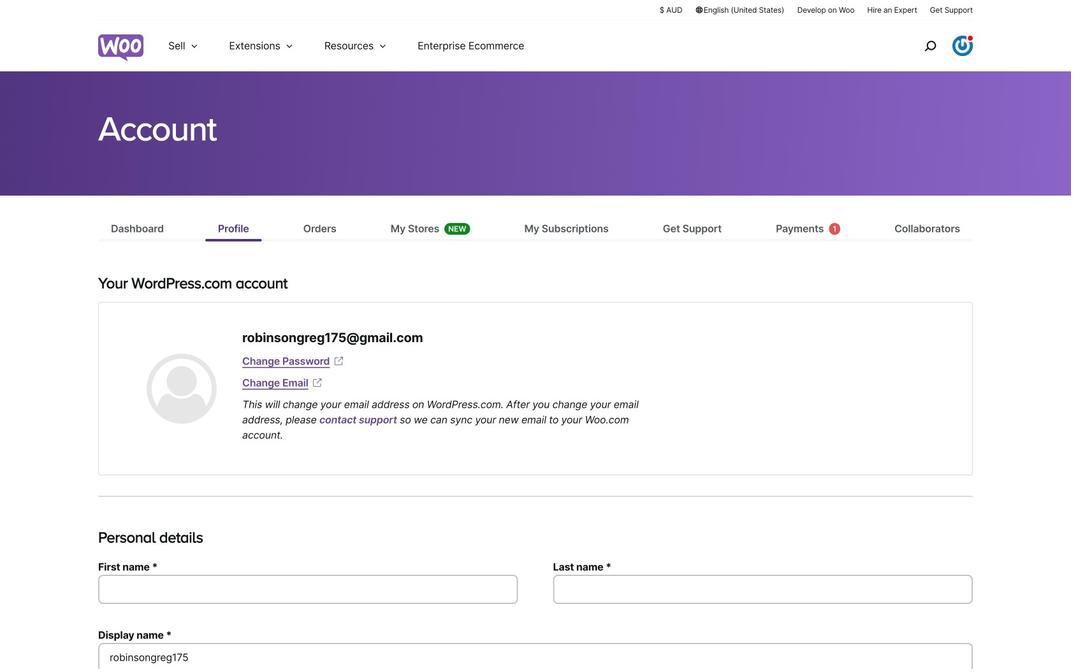 Task type: locate. For each thing, give the bounding box(es) containing it.
None text field
[[553, 575, 973, 604]]

external link image
[[332, 355, 345, 368], [311, 377, 324, 390]]

0 horizontal spatial external link image
[[311, 377, 324, 390]]

None text field
[[98, 575, 518, 604], [98, 643, 973, 669], [98, 575, 518, 604], [98, 643, 973, 669]]

0 vertical spatial external link image
[[332, 355, 345, 368]]



Task type: vqa. For each thing, say whether or not it's contained in the screenshot.
USING within Amazon probably won't be your only ecommerce marketplace or platform. And it probably shouldn't be, because there are big advantages to also building your own ecommerce store using WooCommerce. But Amazon enables you to expand to new markets you simply couldn't reach very quickly from your own store.
no



Task type: describe. For each thing, give the bounding box(es) containing it.
service navigation menu element
[[897, 25, 973, 67]]

search image
[[920, 36, 940, 56]]

1 horizontal spatial external link image
[[332, 355, 345, 368]]

open account menu image
[[953, 36, 973, 56]]

gravatar image image
[[147, 354, 217, 424]]

1 vertical spatial external link image
[[311, 377, 324, 390]]



